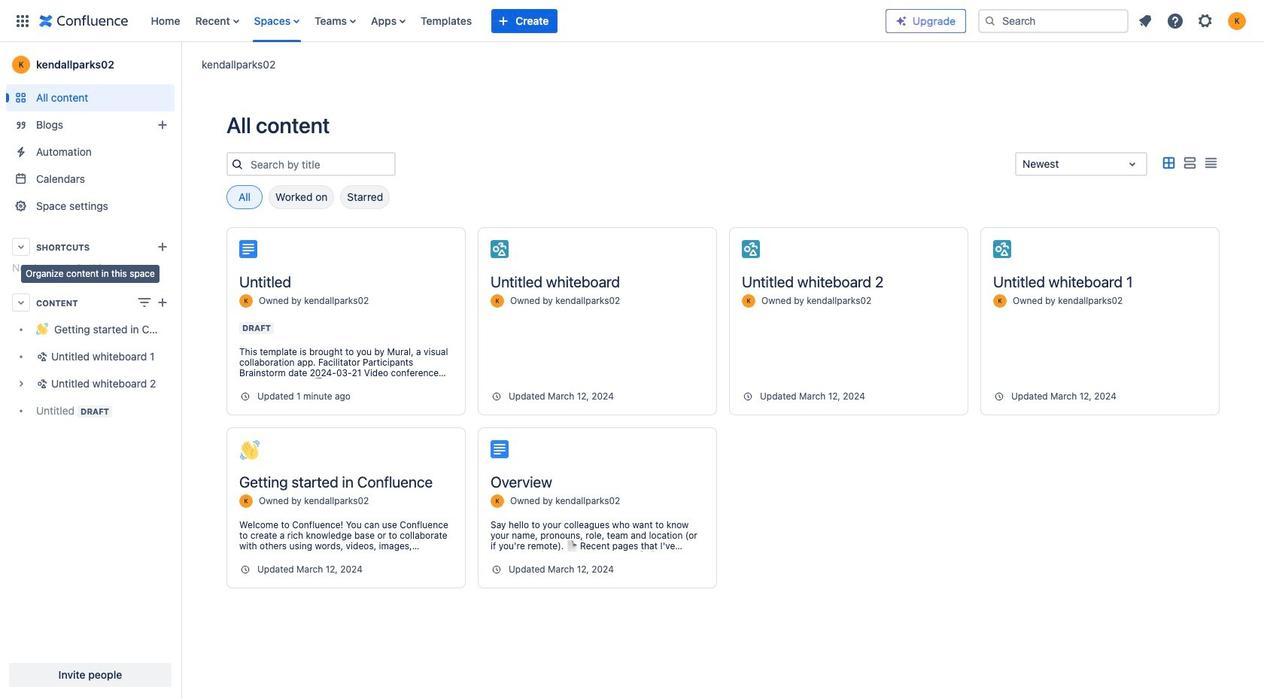 Task type: locate. For each thing, give the bounding box(es) containing it.
0 horizontal spatial list
[[143, 0, 886, 42]]

profile picture image for 1st whiteboard image from left
[[491, 294, 504, 308]]

:wave: image
[[240, 440, 260, 460]]

list image
[[1181, 154, 1199, 172]]

profile picture image for 2nd whiteboard image from left
[[742, 294, 756, 308]]

tree
[[6, 316, 175, 424]]

1 whiteboard image from the left
[[491, 240, 509, 258]]

profile picture image for page image
[[239, 294, 253, 308]]

profile picture image for :wave: icon
[[239, 494, 253, 508]]

change view image
[[135, 294, 154, 312]]

None text field
[[1023, 157, 1026, 172]]

notification icon image
[[1136, 12, 1154, 30]]

1 horizontal spatial list
[[1132, 7, 1255, 34]]

banner
[[0, 0, 1264, 42]]

1 horizontal spatial whiteboard image
[[742, 240, 760, 258]]

confluence image
[[39, 12, 128, 30], [39, 12, 128, 30]]

global element
[[9, 0, 886, 42]]

create image
[[154, 294, 172, 312]]

appswitcher icon image
[[14, 12, 32, 30]]

profile picture image
[[239, 294, 253, 308], [491, 294, 504, 308], [742, 294, 756, 308], [993, 294, 1007, 308], [239, 494, 253, 508], [491, 494, 504, 508]]

add shortcut image
[[154, 238, 172, 256]]

None search field
[[978, 9, 1129, 33]]

whiteboard image
[[491, 240, 509, 258], [742, 240, 760, 258], [993, 240, 1011, 258]]

2 horizontal spatial whiteboard image
[[993, 240, 1011, 258]]

0 horizontal spatial whiteboard image
[[491, 240, 509, 258]]

page image
[[239, 240, 257, 258]]

list
[[143, 0, 886, 42], [1132, 7, 1255, 34]]



Task type: describe. For each thing, give the bounding box(es) containing it.
your profile and preferences image
[[1228, 12, 1246, 30]]

list for appswitcher icon
[[143, 0, 886, 42]]

settings icon image
[[1197, 12, 1215, 30]]

cards image
[[1160, 154, 1178, 172]]

Search field
[[978, 9, 1129, 33]]

list for premium image
[[1132, 7, 1255, 34]]

Search by title field
[[246, 154, 394, 175]]

:wave: image
[[240, 440, 260, 460]]

3 whiteboard image from the left
[[993, 240, 1011, 258]]

page image
[[491, 440, 509, 458]]

profile picture image for page icon
[[491, 494, 504, 508]]

open image
[[1124, 155, 1142, 173]]

premium image
[[896, 15, 908, 27]]

help icon image
[[1167, 12, 1185, 30]]

collapse sidebar image
[[164, 50, 197, 80]]

2 whiteboard image from the left
[[742, 240, 760, 258]]

tree inside space element
[[6, 316, 175, 424]]

compact list image
[[1202, 154, 1220, 172]]

space element
[[0, 42, 181, 699]]

create a blog image
[[154, 116, 172, 134]]

profile picture image for third whiteboard image from the left
[[993, 294, 1007, 308]]

search image
[[984, 15, 996, 27]]



Task type: vqa. For each thing, say whether or not it's contained in the screenshot.
Profile picture
yes



